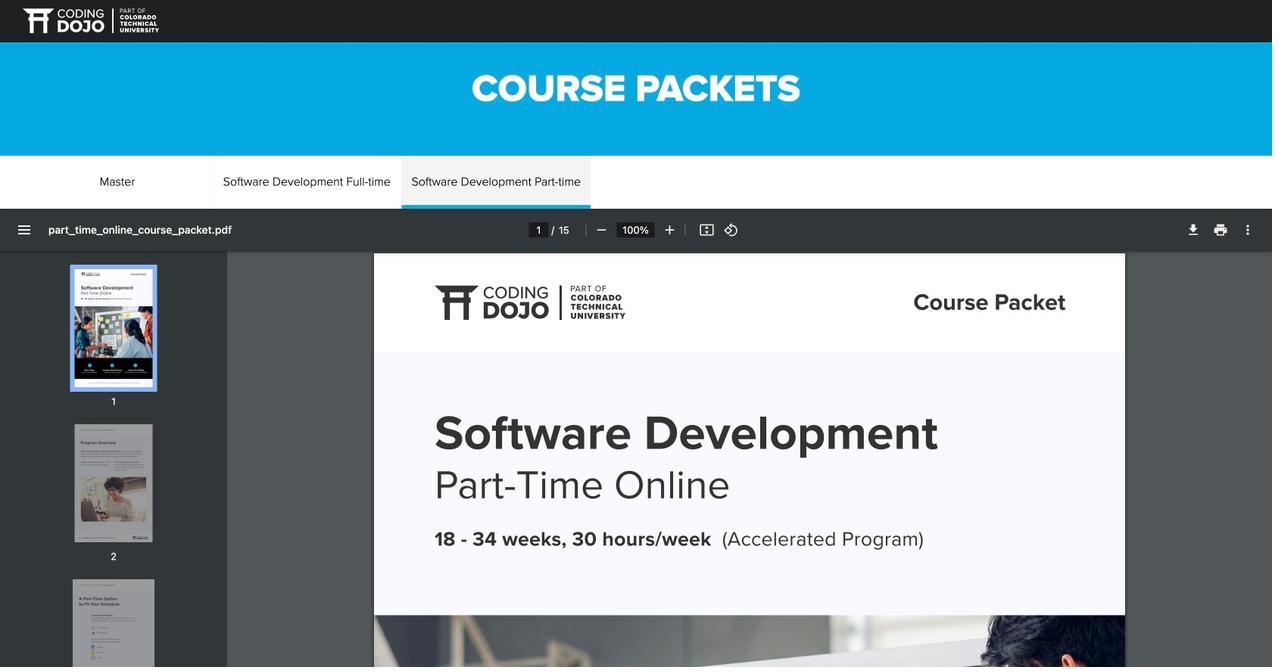 Task type: vqa. For each thing, say whether or not it's contained in the screenshot.
coding dojo logo
yes



Task type: locate. For each thing, give the bounding box(es) containing it.
coding dojo logo image
[[23, 6, 159, 36]]



